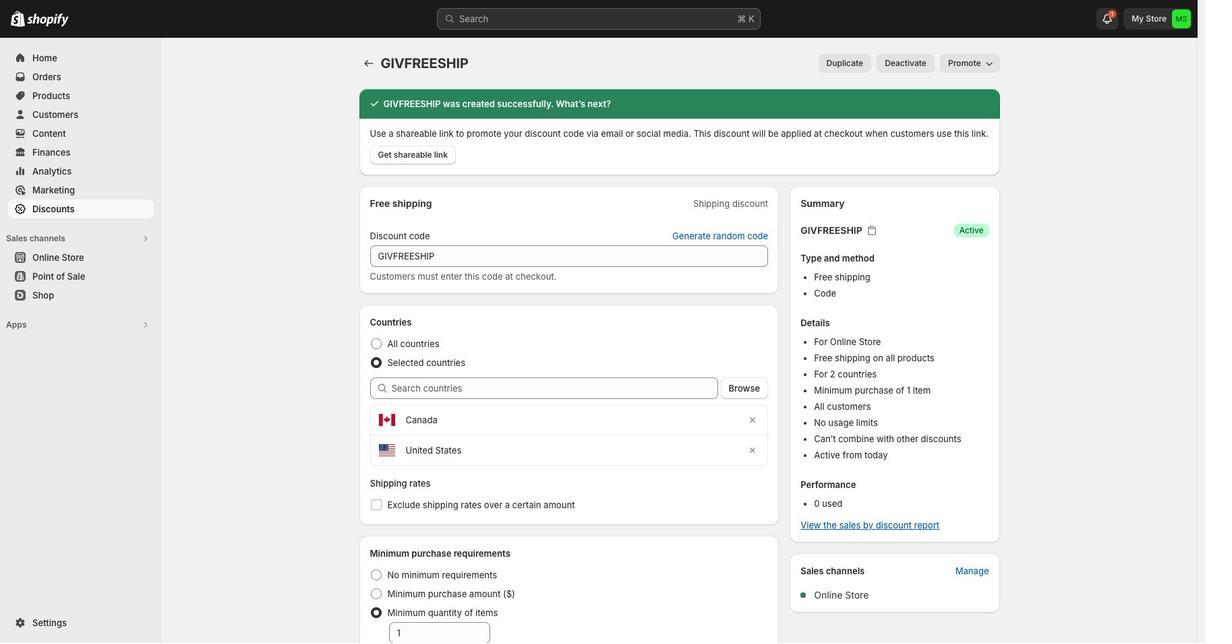 Task type: describe. For each thing, give the bounding box(es) containing it.
my store image
[[1173, 9, 1192, 28]]

Search countries text field
[[392, 378, 718, 399]]



Task type: vqa. For each thing, say whether or not it's contained in the screenshot.
Shopify icon
yes



Task type: locate. For each thing, give the bounding box(es) containing it.
None text field
[[389, 623, 490, 644]]

0 horizontal spatial shopify image
[[11, 11, 25, 27]]

None text field
[[370, 246, 769, 267]]

shopify image
[[11, 11, 25, 27], [27, 13, 69, 27]]

1 horizontal spatial shopify image
[[27, 13, 69, 27]]



